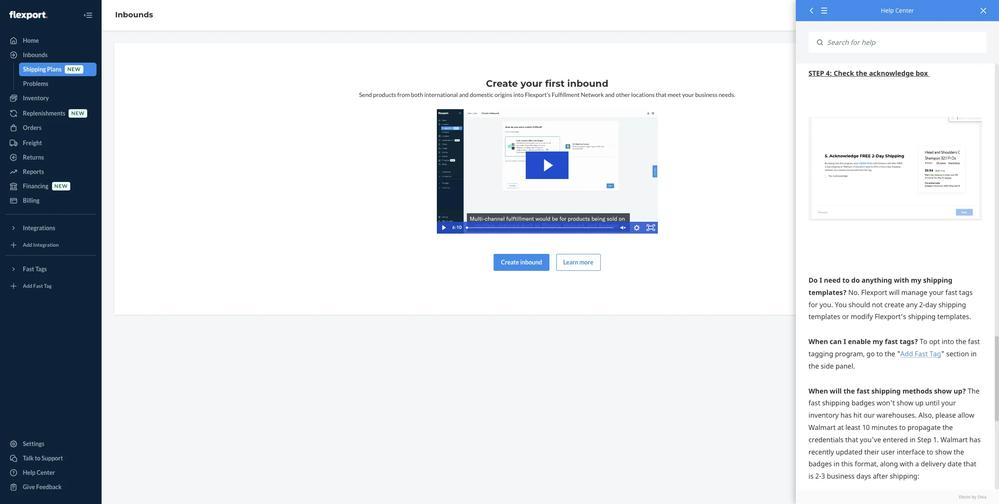 Task type: locate. For each thing, give the bounding box(es) containing it.
products
[[373, 91, 396, 98]]

add
[[23, 242, 32, 248], [23, 283, 32, 289]]

create inbound button
[[494, 254, 550, 271]]

replenishments
[[23, 110, 65, 117]]

new
[[67, 66, 81, 73], [71, 110, 85, 117], [54, 183, 68, 190]]

billing link
[[5, 194, 97, 208]]

help center up "search" 'search field'
[[881, 6, 915, 14]]

home link
[[5, 34, 97, 47]]

needs.
[[719, 91, 736, 98]]

home
[[23, 37, 39, 44]]

0 horizontal spatial and
[[459, 91, 469, 98]]

0 vertical spatial add
[[23, 242, 32, 248]]

1 vertical spatial create
[[501, 259, 519, 266]]

network
[[581, 91, 604, 98]]

0 horizontal spatial inbound
[[521, 259, 542, 266]]

give
[[23, 484, 35, 491]]

dixa
[[978, 494, 987, 500]]

1 horizontal spatial inbounds
[[115, 10, 153, 20]]

inbound left the learn
[[521, 259, 542, 266]]

create inside create your first inbound send products from both international and domestic origins into flexport's fulfillment network and other locations that meet your business needs.
[[486, 78, 518, 89]]

add fast tag
[[23, 283, 52, 289]]

2 add from the top
[[23, 283, 32, 289]]

learn
[[564, 259, 579, 266]]

learn more
[[564, 259, 594, 266]]

1 horizontal spatial help
[[881, 6, 894, 14]]

settings link
[[5, 438, 97, 451]]

create
[[486, 78, 518, 89], [501, 259, 519, 266]]

feedback
[[36, 484, 62, 491]]

your up flexport's
[[521, 78, 543, 89]]

1 vertical spatial help
[[23, 469, 35, 477]]

add left integration
[[23, 242, 32, 248]]

add down fast tags
[[23, 283, 32, 289]]

settings
[[23, 441, 44, 448]]

returns
[[23, 154, 44, 161]]

0 vertical spatial help center
[[881, 6, 915, 14]]

fast left "tag"
[[33, 283, 43, 289]]

1 vertical spatial add
[[23, 283, 32, 289]]

1 vertical spatial your
[[683, 91, 694, 98]]

1 horizontal spatial inbound
[[568, 78, 609, 89]]

video thumbnail image
[[437, 109, 658, 234], [437, 109, 658, 234]]

that
[[656, 91, 667, 98]]

flexport's
[[525, 91, 551, 98]]

new up orders 'link'
[[71, 110, 85, 117]]

returns link
[[5, 151, 97, 164]]

inbound up "network"
[[568, 78, 609, 89]]

0 vertical spatial fast
[[23, 266, 34, 273]]

1 horizontal spatial center
[[896, 6, 915, 14]]

0 vertical spatial your
[[521, 78, 543, 89]]

inbounds
[[115, 10, 153, 20], [23, 51, 48, 58]]

freight
[[23, 139, 42, 147]]

1 vertical spatial inbound
[[521, 259, 542, 266]]

flexport logo image
[[9, 11, 47, 19]]

and left other
[[605, 91, 615, 98]]

0 vertical spatial new
[[67, 66, 81, 73]]

support
[[42, 455, 63, 462]]

your right meet
[[683, 91, 694, 98]]

plans
[[47, 66, 62, 73]]

fast tags
[[23, 266, 47, 273]]

create for your
[[486, 78, 518, 89]]

0 horizontal spatial your
[[521, 78, 543, 89]]

elevio by dixa
[[960, 494, 987, 500]]

0 vertical spatial help
[[881, 6, 894, 14]]

1 vertical spatial fast
[[33, 283, 43, 289]]

1 vertical spatial center
[[37, 469, 55, 477]]

help up give
[[23, 469, 35, 477]]

1 vertical spatial inbounds link
[[5, 48, 97, 62]]

1 vertical spatial new
[[71, 110, 85, 117]]

Search search field
[[823, 32, 987, 53]]

locations
[[632, 91, 655, 98]]

create inbound
[[501, 259, 542, 266]]

1 horizontal spatial and
[[605, 91, 615, 98]]

fast
[[23, 266, 34, 273], [33, 283, 43, 289]]

0 vertical spatial create
[[486, 78, 518, 89]]

and left domestic
[[459, 91, 469, 98]]

center down talk to support
[[37, 469, 55, 477]]

1 add from the top
[[23, 242, 32, 248]]

new for shipping plans
[[67, 66, 81, 73]]

inventory link
[[5, 91, 97, 105]]

new for financing
[[54, 183, 68, 190]]

help up "search" 'search field'
[[881, 6, 894, 14]]

new down reports link
[[54, 183, 68, 190]]

0 vertical spatial inbounds link
[[115, 10, 153, 20]]

business
[[696, 91, 718, 98]]

1 horizontal spatial help center
[[881, 6, 915, 14]]

0 horizontal spatial help center
[[23, 469, 55, 477]]

0 vertical spatial center
[[896, 6, 915, 14]]

to
[[35, 455, 40, 462]]

create inside "button"
[[501, 259, 519, 266]]

inbounds link
[[115, 10, 153, 20], [5, 48, 97, 62]]

help
[[881, 6, 894, 14], [23, 469, 35, 477]]

fast left tags
[[23, 266, 34, 273]]

and
[[459, 91, 469, 98], [605, 91, 615, 98]]

financing
[[23, 183, 49, 190]]

your
[[521, 78, 543, 89], [683, 91, 694, 98]]

center
[[896, 6, 915, 14], [37, 469, 55, 477]]

2 vertical spatial new
[[54, 183, 68, 190]]

video element
[[437, 109, 658, 234]]

international
[[424, 91, 458, 98]]

into
[[514, 91, 524, 98]]

0 horizontal spatial inbounds
[[23, 51, 48, 58]]

inbound
[[568, 78, 609, 89], [521, 259, 542, 266]]

elevio by dixa link
[[809, 494, 987, 500]]

fast tags button
[[5, 263, 97, 276]]

new right plans
[[67, 66, 81, 73]]

1 horizontal spatial your
[[683, 91, 694, 98]]

origins
[[495, 91, 513, 98]]

center up "search" 'search field'
[[896, 6, 915, 14]]

help center down to
[[23, 469, 55, 477]]

help center
[[881, 6, 915, 14], [23, 469, 55, 477]]

inbound inside create your first inbound send products from both international and domestic origins into flexport's fulfillment network and other locations that meet your business needs.
[[568, 78, 609, 89]]

0 vertical spatial inbound
[[568, 78, 609, 89]]



Task type: describe. For each thing, give the bounding box(es) containing it.
help center link
[[5, 466, 97, 480]]

integrations button
[[5, 222, 97, 235]]

learn more button
[[556, 254, 601, 271]]

talk to support button
[[5, 452, 97, 466]]

shipping plans
[[23, 66, 62, 73]]

problems
[[23, 80, 48, 87]]

other
[[616, 91, 630, 98]]

freight link
[[5, 136, 97, 150]]

from
[[398, 91, 410, 98]]

problems link
[[19, 77, 97, 91]]

talk
[[23, 455, 34, 462]]

elevio
[[960, 494, 971, 500]]

talk to support
[[23, 455, 63, 462]]

new for replenishments
[[71, 110, 85, 117]]

shipping
[[23, 66, 46, 73]]

add integration link
[[5, 238, 97, 252]]

fulfillment
[[552, 91, 580, 98]]

1 and from the left
[[459, 91, 469, 98]]

give feedback
[[23, 484, 62, 491]]

orders
[[23, 124, 42, 131]]

0 vertical spatial inbounds
[[115, 10, 153, 20]]

orders link
[[5, 121, 97, 135]]

create your first inbound send products from both international and domestic origins into flexport's fulfillment network and other locations that meet your business needs.
[[359, 78, 736, 98]]

close navigation image
[[83, 10, 93, 20]]

create for inbound
[[501, 259, 519, 266]]

add fast tag link
[[5, 280, 97, 293]]

inbound inside "button"
[[521, 259, 542, 266]]

tags
[[35, 266, 47, 273]]

integrations
[[23, 224, 55, 232]]

first
[[545, 78, 565, 89]]

domestic
[[470, 91, 494, 98]]

add for add fast tag
[[23, 283, 32, 289]]

1 vertical spatial help center
[[23, 469, 55, 477]]

tag
[[44, 283, 52, 289]]

add integration
[[23, 242, 59, 248]]

0 horizontal spatial help
[[23, 469, 35, 477]]

more
[[580, 259, 594, 266]]

inventory
[[23, 94, 49, 102]]

both
[[411, 91, 423, 98]]

fast inside dropdown button
[[23, 266, 34, 273]]

2 and from the left
[[605, 91, 615, 98]]

send
[[359, 91, 372, 98]]

1 vertical spatial inbounds
[[23, 51, 48, 58]]

reports link
[[5, 165, 97, 179]]

integration
[[33, 242, 59, 248]]

1 horizontal spatial inbounds link
[[115, 10, 153, 20]]

give feedback button
[[5, 481, 97, 494]]

billing
[[23, 197, 40, 204]]

meet
[[668, 91, 681, 98]]

by
[[972, 494, 977, 500]]

0 horizontal spatial center
[[37, 469, 55, 477]]

add for add integration
[[23, 242, 32, 248]]

reports
[[23, 168, 44, 175]]

0 horizontal spatial inbounds link
[[5, 48, 97, 62]]



Task type: vqa. For each thing, say whether or not it's contained in the screenshot.
'Add' within the Add Integration link
no



